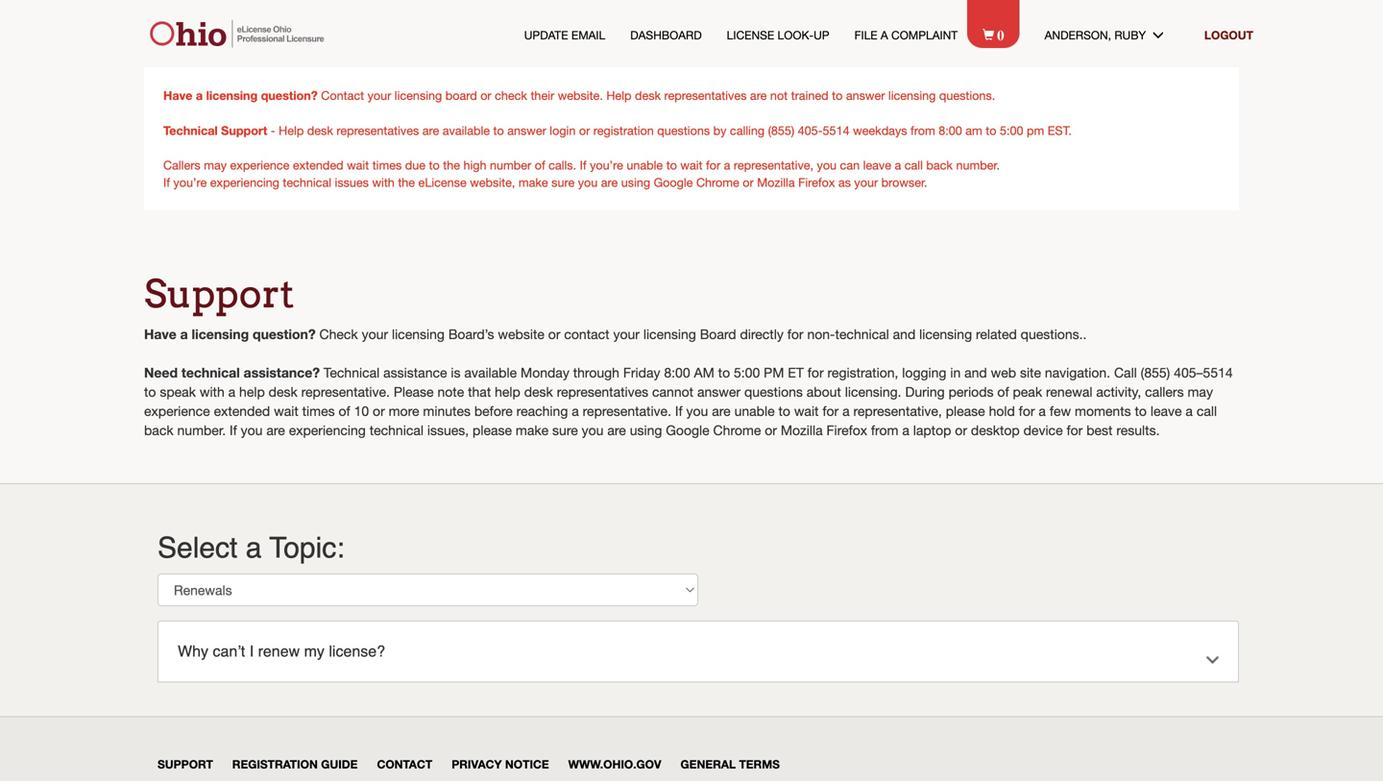 Task type: describe. For each thing, give the bounding box(es) containing it.
1 horizontal spatial please
[[946, 403, 985, 419]]

calls.
[[549, 158, 577, 172]]

update
[[524, 28, 568, 42]]

friday
[[623, 365, 661, 380]]

8:00 inside technical assistance is available monday through friday 8:00 am to 5:00 pm et for registration, logging in and web site navigation. call (855) 405–5514 to speak with a help desk representative. please note that help desk representatives cannot answer questions about licensing. during periods of peak renewal activity, callers may experience extended wait times of 10 or more minutes before reaching a representative. if you are unable to wait for a representative, please hold for a few moments to leave a call back number. if you are experiencing technical issues, please make sure you are using google chrome or mozilla firefox from a laptop or desktop device for best results.
[[664, 365, 690, 380]]

technical inside callers may experience extended wait times due to the high number of calls. if you're unable to wait for a representative, you can leave a call back number. if you're experiencing technical issues with the elicense website, make sure you are using google chrome or mozilla firefox as your browser.
[[283, 175, 331, 189]]

note
[[438, 384, 464, 400]]

www.ohio.gov link
[[568, 757, 662, 771]]

non-
[[807, 326, 835, 342]]

contact inside have a licensing question? contact your licensing board or check their website. help desk representatives are not trained to answer licensing questions.
[[321, 88, 364, 102]]

logging
[[902, 365, 947, 380]]

check
[[495, 88, 527, 102]]

licensing up in
[[920, 326, 972, 342]]

speak
[[160, 384, 196, 400]]

update email link
[[524, 27, 606, 43]]

to down need on the left top of page
[[144, 384, 156, 400]]

to down technical support - help desk representatives are available to answer login or registration questions by calling (855) 405-5514 weekdays from 8:00 am to 5:00 pm est.
[[667, 158, 677, 172]]

board's
[[449, 326, 494, 342]]

during
[[906, 384, 945, 400]]

support link
[[158, 757, 213, 771]]

chrome inside technical assistance is available monday through friday 8:00 am to 5:00 pm et for registration, logging in and web site navigation. call (855) 405–5514 to speak with a help desk representative. please note that help desk representatives cannot answer questions about licensing. during periods of peak renewal activity, callers may experience extended wait times of 10 or more minutes before reaching a representative. if you are unable to wait for a representative, please hold for a few moments to leave a call back number. if you are experiencing technical issues, please make sure you are using google chrome or mozilla firefox from a laptop or desktop device for best results.
[[713, 422, 761, 438]]

8:00 inside technical support - help desk representatives are available to answer login or registration questions by calling (855) 405-5514 weekdays from 8:00 am to 5:00 pm est.
[[939, 123, 962, 137]]

technical for assistance
[[324, 365, 380, 380]]

assistance
[[383, 365, 447, 380]]

answer inside technical support - help desk representatives are available to answer login or registration questions by calling (855) 405-5514 weekdays from 8:00 am to 5:00 pm est.
[[507, 123, 546, 137]]

sure inside callers may experience extended wait times due to the high number of calls. if you're unable to wait for a representative, you can leave a call back number. if you're experiencing technical issues with the elicense website, make sure you are using google chrome or mozilla firefox as your browser.
[[552, 175, 575, 189]]

web
[[991, 365, 1017, 380]]

dashboard
[[630, 28, 702, 42]]

1 horizontal spatial you're
[[590, 158, 623, 172]]

leave inside technical assistance is available monday through friday 8:00 am to 5:00 pm et for registration, logging in and web site navigation. call (855) 405–5514 to speak with a help desk representative. please note that help desk representatives cannot answer questions about licensing. during periods of peak renewal activity, callers may experience extended wait times of 10 or more minutes before reaching a representative. if you are unable to wait for a representative, please hold for a few moments to leave a call back number. if you are experiencing technical issues, please make sure you are using google chrome or mozilla firefox from a laptop or desktop device for best results.
[[1151, 403, 1182, 419]]

for down few at right bottom
[[1067, 422, 1083, 438]]

that
[[468, 384, 491, 400]]

of inside callers may experience extended wait times due to the high number of calls. if you're unable to wait for a representative, you can leave a call back number. if you're experiencing technical issues with the elicense website, make sure you are using google chrome or mozilla firefox as your browser.
[[535, 158, 545, 172]]

to right the am on the top right of page
[[986, 123, 997, 137]]

file a complaint link
[[855, 27, 958, 43]]

through
[[573, 365, 620, 380]]

a right "reaching"
[[572, 403, 579, 419]]

experience inside technical assistance is available monday through friday 8:00 am to 5:00 pm et for registration, logging in and web site navigation. call (855) 405–5514 to speak with a help desk representative. please note that help desk representatives cannot answer questions about licensing. during periods of peak renewal activity, callers may experience extended wait times of 10 or more minutes before reaching a representative. if you are unable to wait for a representative, please hold for a few moments to leave a call back number. if you are experiencing technical issues, please make sure you are using google chrome or mozilla firefox from a laptop or desktop device for best results.
[[144, 403, 210, 419]]

by
[[714, 123, 727, 137]]

a left few at right bottom
[[1039, 403, 1046, 419]]

available inside technical support - help desk representatives are available to answer login or registration questions by calling (855) 405-5514 weekdays from 8:00 am to 5:00 pm est.
[[443, 123, 490, 137]]

device
[[1024, 422, 1063, 438]]

you left can
[[817, 158, 837, 172]]

to right 'due' in the top left of the page
[[429, 158, 440, 172]]

contact link
[[377, 757, 433, 771]]

to up the number at the left top of page
[[493, 123, 504, 137]]

help inside have a licensing question? contact your licensing board or check their website. help desk representatives are not trained to answer licensing questions.
[[607, 88, 632, 102]]

using inside callers may experience extended wait times due to the high number of calls. if you're unable to wait for a representative, you can leave a call back number. if you're experiencing technical issues with the elicense website, make sure you are using google chrome or mozilla firefox as your browser.
[[621, 175, 651, 189]]

registration,
[[828, 365, 899, 380]]

desktop
[[971, 422, 1020, 438]]

issues
[[335, 175, 369, 189]]

from inside technical support - help desk representatives are available to answer login or registration questions by calling (855) 405-5514 weekdays from 8:00 am to 5:00 pm est.
[[911, 123, 936, 137]]

more
[[389, 403, 419, 419]]

select a topic:
[[158, 531, 345, 564]]

if right calls.
[[580, 158, 587, 172]]

board
[[700, 326, 737, 342]]

0 horizontal spatial the
[[398, 175, 415, 189]]

representatives inside technical assistance is available monday through friday 8:00 am to 5:00 pm et for registration, logging in and web site navigation. call (855) 405–5514 to speak with a help desk representative. please note that help desk representatives cannot answer questions about licensing. during periods of peak renewal activity, callers may experience extended wait times of 10 or more minutes before reaching a representative. if you are unable to wait for a representative, please hold for a few moments to leave a call back number. if you are experiencing technical issues, please make sure you are using google chrome or mozilla firefox from a laptop or desktop device for best results.
[[557, 384, 649, 400]]

make inside technical assistance is available monday through friday 8:00 am to 5:00 pm et for registration, logging in and web site navigation. call (855) 405–5514 to speak with a help desk representative. please note that help desk representatives cannot answer questions about licensing. during periods of peak renewal activity, callers may experience extended wait times of 10 or more minutes before reaching a representative. if you are unable to wait for a representative, please hold for a few moments to leave a call back number. if you are experiencing technical issues, please make sure you are using google chrome or mozilla firefox from a laptop or desktop device for best results.
[[516, 422, 549, 438]]

to right am
[[718, 365, 730, 380]]

technical up registration,
[[835, 326, 889, 342]]

issues,
[[427, 422, 469, 438]]

representative, inside callers may experience extended wait times due to the high number of calls. if you're unable to wait for a representative, you can leave a call back number. if you're experiencing technical issues with the elicense website, make sure you are using google chrome or mozilla firefox as your browser.
[[734, 158, 814, 172]]

wait up 'issues'
[[347, 158, 369, 172]]

et
[[788, 365, 804, 380]]

monday
[[521, 365, 570, 380]]

due
[[405, 158, 426, 172]]

moments
[[1075, 403, 1131, 419]]

call inside callers may experience extended wait times due to the high number of calls. if you're unable to wait for a representative, you can leave a call back number. if you're experiencing technical issues with the elicense website, make sure you are using google chrome or mozilla firefox as your browser.
[[905, 158, 923, 172]]

desk down assistance?
[[269, 384, 298, 400]]

with inside technical assistance is available monday through friday 8:00 am to 5:00 pm et for registration, logging in and web site navigation. call (855) 405–5514 to speak with a help desk representative. please note that help desk representatives cannot answer questions about licensing. during periods of peak renewal activity, callers may experience extended wait times of 10 or more minutes before reaching a representative. if you are unable to wait for a representative, please hold for a few moments to leave a call back number. if you are experiencing technical issues, please make sure you are using google chrome or mozilla firefox from a laptop or desktop device for best results.
[[200, 384, 225, 400]]

www.ohio.gov
[[568, 757, 662, 771]]

mozilla inside callers may experience extended wait times due to the high number of calls. if you're unable to wait for a representative, you can leave a call back number. if you're experiencing technical issues with the elicense website, make sure you are using google chrome or mozilla firefox as your browser.
[[757, 175, 795, 189]]

general terms link
[[681, 757, 780, 771]]

need
[[144, 365, 178, 380]]

or right laptop
[[955, 422, 968, 438]]

notice
[[505, 757, 549, 771]]

if down callers
[[163, 175, 170, 189]]

have for have a licensing question? contact your licensing board or check their website. help desk representatives are not trained to answer licensing questions.
[[163, 88, 193, 102]]

licensing up the weekdays
[[889, 88, 936, 102]]

est.
[[1048, 123, 1072, 137]]

need technical assistance?
[[144, 365, 320, 380]]

is
[[451, 365, 461, 380]]

wait down assistance?
[[274, 403, 299, 419]]

logout
[[1205, 28, 1254, 42]]

a down '405–5514'
[[1186, 403, 1193, 419]]

anderson,
[[1045, 28, 1112, 42]]

10
[[354, 403, 369, 419]]

minutes
[[423, 403, 471, 419]]

registration guide
[[232, 757, 358, 771]]

0 vertical spatial and
[[893, 326, 916, 342]]

their
[[531, 88, 555, 102]]

using inside technical assistance is available monday through friday 8:00 am to 5:00 pm et for registration, logging in and web site navigation. call (855) 405–5514 to speak with a help desk representative. please note that help desk representatives cannot answer questions about licensing. during periods of peak renewal activity, callers may experience extended wait times of 10 or more minutes before reaching a representative. if you are unable to wait for a representative, please hold for a few moments to leave a call back number. if you are experiencing technical issues, please make sure you are using google chrome or mozilla firefox from a laptop or desktop device for best results.
[[630, 422, 662, 438]]

my
[[304, 642, 325, 660]]

board
[[446, 88, 477, 102]]

hold
[[989, 403, 1015, 419]]

5:00 inside technical support - help desk representatives are available to answer login or registration questions by calling (855) 405-5514 weekdays from 8:00 am to 5:00 pm est.
[[1000, 123, 1024, 137]]

license
[[727, 28, 775, 42]]

help inside technical support - help desk representatives are available to answer login or registration questions by calling (855) 405-5514 weekdays from 8:00 am to 5:00 pm est.
[[279, 123, 304, 137]]

1 help from the left
[[239, 384, 265, 400]]

activity,
[[1097, 384, 1142, 400]]

general
[[681, 757, 736, 771]]

directly
[[740, 326, 784, 342]]

peak
[[1013, 384, 1043, 400]]

for right the et
[[808, 365, 824, 380]]

you down cannot
[[687, 403, 708, 419]]

firefox inside technical assistance is available monday through friday 8:00 am to 5:00 pm et for registration, logging in and web site navigation. call (855) 405–5514 to speak with a help desk representative. please note that help desk representatives cannot answer questions about licensing. during periods of peak renewal activity, callers may experience extended wait times of 10 or more minutes before reaching a representative. if you are unable to wait for a representative, please hold for a few moments to leave a call back number. if you are experiencing technical issues, please make sure you are using google chrome or mozilla firefox from a laptop or desktop device for best results.
[[827, 422, 868, 438]]

google inside callers may experience extended wait times due to the high number of calls. if you're unable to wait for a representative, you can leave a call back number. if you're experiencing technical issues with the elicense website, make sure you are using google chrome or mozilla firefox as your browser.
[[654, 175, 693, 189]]

contact
[[564, 326, 610, 342]]

2 vertical spatial of
[[339, 403, 350, 419]]

a left laptop
[[903, 422, 910, 438]]

licensing up need technical assistance?
[[192, 326, 249, 342]]

email
[[572, 28, 606, 42]]

callers
[[163, 158, 201, 172]]

file
[[855, 28, 878, 42]]

your inside have a licensing question? contact your licensing board or check their website. help desk representatives are not trained to answer licensing questions.
[[368, 88, 391, 102]]

google inside technical assistance is available monday through friday 8:00 am to 5:00 pm et for registration, logging in and web site navigation. call (855) 405–5514 to speak with a help desk representative. please note that help desk representatives cannot answer questions about licensing. during periods of peak renewal activity, callers may experience extended wait times of 10 or more minutes before reaching a representative. if you are unable to wait for a representative, please hold for a few moments to leave a call back number. if you are experiencing technical issues, please make sure you are using google chrome or mozilla firefox from a laptop or desktop device for best results.
[[666, 422, 710, 438]]

calling
[[730, 123, 765, 137]]

or left contact
[[548, 326, 561, 342]]

licensing down 'elicense ohio professional licensure' image
[[206, 88, 258, 102]]

1 vertical spatial of
[[998, 384, 1009, 400]]

in
[[951, 365, 961, 380]]

select
[[158, 531, 238, 564]]

you down through
[[582, 422, 604, 438]]

registration
[[232, 757, 318, 771]]

call inside technical assistance is available monday through friday 8:00 am to 5:00 pm et for registration, logging in and web site navigation. call (855) 405–5514 to speak with a help desk representative. please note that help desk representatives cannot answer questions about licensing. during periods of peak renewal activity, callers may experience extended wait times of 10 or more minutes before reaching a representative. if you are unable to wait for a representative, please hold for a few moments to leave a call back number. if you are experiencing technical issues, please make sure you are using google chrome or mozilla firefox from a laptop or desktop device for best results.
[[1197, 403, 1217, 419]]

questions inside technical assistance is available monday through friday 8:00 am to 5:00 pm et for registration, logging in and web site navigation. call (855) 405–5514 to speak with a help desk representative. please note that help desk representatives cannot answer questions about licensing. during periods of peak renewal activity, callers may experience extended wait times of 10 or more minutes before reaching a representative. if you are unable to wait for a representative, please hold for a few moments to leave a call back number. if you are experiencing technical issues, please make sure you are using google chrome or mozilla firefox from a laptop or desktop device for best results.
[[745, 384, 803, 400]]

back inside technical assistance is available monday through friday 8:00 am to 5:00 pm et for registration, logging in and web site navigation. call (855) 405–5514 to speak with a help desk representative. please note that help desk representatives cannot answer questions about licensing. during periods of peak renewal activity, callers may experience extended wait times of 10 or more minutes before reaching a representative. if you are unable to wait for a representative, please hold for a few moments to leave a call back number. if you are experiencing technical issues, please make sure you are using google chrome or mozilla firefox from a laptop or desktop device for best results.
[[144, 422, 174, 438]]

2 help from the left
[[495, 384, 521, 400]]

update email
[[524, 28, 606, 42]]

file a complaint
[[855, 28, 958, 42]]

cannot
[[652, 384, 694, 400]]

your right contact
[[613, 326, 640, 342]]

you down need technical assistance?
[[241, 422, 263, 438]]

405-
[[798, 123, 823, 137]]

related
[[976, 326, 1017, 342]]

a up callers
[[196, 88, 203, 102]]

weekdays
[[853, 123, 908, 137]]

wait down about
[[794, 403, 819, 419]]

can't
[[213, 642, 245, 660]]

i
[[250, 642, 254, 660]]

assistance?
[[244, 365, 320, 380]]

or inside callers may experience extended wait times due to the high number of calls. if you're unable to wait for a representative, you can leave a call back number. if you're experiencing technical issues with the elicense website, make sure you are using google chrome or mozilla firefox as your browser.
[[743, 175, 754, 189]]

callers may experience extended wait times due to the high number of calls. if you're unable to wait for a representative, you can leave a call back number. if you're experiencing technical issues with the elicense website, make sure you are using google chrome or mozilla firefox as your browser.
[[163, 158, 1000, 189]]

question? for check
[[253, 326, 316, 342]]

to up the results.
[[1135, 403, 1147, 419]]

representatives inside have a licensing question? contact your licensing board or check their website. help desk representatives are not trained to answer licensing questions.
[[664, 88, 747, 102]]

2 vertical spatial support
[[158, 757, 213, 771]]

complaint
[[892, 28, 958, 42]]

1 vertical spatial support
[[144, 270, 294, 317]]

make inside callers may experience extended wait times due to the high number of calls. if you're unable to wait for a representative, you can leave a call back number. if you're experiencing technical issues with the elicense website, make sure you are using google chrome or mozilla firefox as your browser.
[[519, 175, 548, 189]]

are down am
[[712, 403, 731, 419]]

licensing up assistance
[[392, 326, 445, 342]]

website,
[[470, 175, 515, 189]]

or right 10
[[373, 403, 385, 419]]

topic:
[[269, 531, 345, 564]]

may inside callers may experience extended wait times due to the high number of calls. if you're unable to wait for a representative, you can leave a call back number. if you're experiencing technical issues with the elicense website, make sure you are using google chrome or mozilla firefox as your browser.
[[204, 158, 227, 172]]

1 horizontal spatial the
[[443, 158, 460, 172]]

general terms
[[681, 757, 780, 771]]

(855) inside technical assistance is available monday through friday 8:00 am to 5:00 pm et for registration, logging in and web site navigation. call (855) 405–5514 to speak with a help desk representative. please note that help desk representatives cannot answer questions about licensing. during periods of peak renewal activity, callers may experience extended wait times of 10 or more minutes before reaching a representative. if you are unable to wait for a representative, please hold for a few moments to leave a call back number. if you are experiencing technical issues, please make sure you are using google chrome or mozilla firefox from a laptop or desktop device for best results.
[[1141, 365, 1171, 380]]

desk inside technical support - help desk representatives are available to answer login or registration questions by calling (855) 405-5514 weekdays from 8:00 am to 5:00 pm est.
[[307, 123, 333, 137]]

to down pm
[[779, 403, 791, 419]]

times inside callers may experience extended wait times due to the high number of calls. if you're unable to wait for a representative, you can leave a call back number. if you're experiencing technical issues with the elicense website, make sure you are using google chrome or mozilla firefox as your browser.
[[372, 158, 402, 172]]

0 link
[[983, 25, 1020, 43]]

navigation.
[[1045, 365, 1111, 380]]

if down cannot
[[675, 403, 683, 419]]

technical up the 'speak'
[[181, 365, 240, 380]]

for left non-
[[788, 326, 804, 342]]

your inside callers may experience extended wait times due to the high number of calls. if you're unable to wait for a representative, you can leave a call back number. if you're experiencing technical issues with the elicense website, make sure you are using google chrome or mozilla firefox as your browser.
[[855, 175, 878, 189]]

a down need technical assistance?
[[228, 384, 236, 400]]

or inside technical support - help desk representatives are available to answer login or registration questions by calling (855) 405-5514 weekdays from 8:00 am to 5:00 pm est.
[[579, 123, 590, 137]]



Task type: vqa. For each thing, say whether or not it's contained in the screenshot.
"DESK" to the bottom
no



Task type: locate. For each thing, give the bounding box(es) containing it.
not
[[770, 88, 788, 102]]

1 vertical spatial experiencing
[[289, 422, 366, 438]]

0 horizontal spatial help
[[279, 123, 304, 137]]

times left 'due' in the top left of the page
[[372, 158, 402, 172]]

are down assistance?
[[266, 422, 285, 438]]

a down by
[[724, 158, 731, 172]]

trained
[[791, 88, 829, 102]]

chrome down am
[[713, 422, 761, 438]]

1 horizontal spatial help
[[607, 88, 632, 102]]

extended inside callers may experience extended wait times due to the high number of calls. if you're unable to wait for a representative, you can leave a call back number. if you're experiencing technical issues with the elicense website, make sure you are using google chrome or mozilla firefox as your browser.
[[293, 158, 344, 172]]

chrome inside callers may experience extended wait times due to the high number of calls. if you're unable to wait for a representative, you can leave a call back number. if you're experiencing technical issues with the elicense website, make sure you are using google chrome or mozilla firefox as your browser.
[[697, 175, 740, 189]]

or inside have a licensing question? contact your licensing board or check their website. help desk representatives are not trained to answer licensing questions.
[[481, 88, 492, 102]]

representatives down through
[[557, 384, 649, 400]]

extended up 'issues'
[[293, 158, 344, 172]]

for down about
[[823, 403, 839, 419]]

a up the 'speak'
[[180, 326, 188, 342]]

1 vertical spatial call
[[1197, 403, 1217, 419]]

0
[[997, 25, 1005, 42]]

elicense ohio professional licensure image
[[143, 19, 335, 48]]

0 horizontal spatial and
[[893, 326, 916, 342]]

0 horizontal spatial representatives
[[337, 123, 419, 137]]

0 vertical spatial firefox
[[799, 175, 835, 189]]

available inside technical assistance is available monday through friday 8:00 am to 5:00 pm et for registration, logging in and web site navigation. call (855) 405–5514 to speak with a help desk representative. please note that help desk representatives cannot answer questions about licensing. during periods of peak renewal activity, callers may experience extended wait times of 10 or more minutes before reaching a representative. if you are unable to wait for a representative, please hold for a few moments to leave a call back number. if you are experiencing technical issues, please make sure you are using google chrome or mozilla firefox from a laptop or desktop device for best results.
[[464, 365, 517, 380]]

support left registration
[[158, 757, 213, 771]]

0 horizontal spatial back
[[144, 422, 174, 438]]

may
[[204, 158, 227, 172], [1188, 384, 1213, 400]]

0 horizontal spatial number.
[[177, 422, 226, 438]]

1 vertical spatial leave
[[1151, 403, 1182, 419]]

1 horizontal spatial from
[[911, 123, 936, 137]]

leave inside callers may experience extended wait times due to the high number of calls. if you're unable to wait for a representative, you can leave a call back number. if you're experiencing technical issues with the elicense website, make sure you are using google chrome or mozilla firefox as your browser.
[[863, 158, 892, 172]]

contact right guide
[[377, 757, 433, 771]]

using down registration
[[621, 175, 651, 189]]

high
[[464, 158, 487, 172]]

up
[[814, 28, 830, 42]]

0 horizontal spatial times
[[302, 403, 335, 419]]

0 horizontal spatial you're
[[173, 175, 207, 189]]

-
[[271, 123, 275, 137]]

experience inside callers may experience extended wait times due to the high number of calls. if you're unable to wait for a representative, you can leave a call back number. if you're experiencing technical issues with the elicense website, make sure you are using google chrome or mozilla firefox as your browser.
[[230, 158, 290, 172]]

extended down need technical assistance?
[[214, 403, 270, 419]]

1 horizontal spatial of
[[535, 158, 545, 172]]

questions left by
[[657, 123, 710, 137]]

mozilla inside technical assistance is available monday through friday 8:00 am to 5:00 pm et for registration, logging in and web site navigation. call (855) 405–5514 to speak with a help desk representative. please note that help desk representatives cannot answer questions about licensing. during periods of peak renewal activity, callers may experience extended wait times of 10 or more minutes before reaching a representative. if you are unable to wait for a representative, please hold for a few moments to leave a call back number. if you are experiencing technical issues, please make sure you are using google chrome or mozilla firefox from a laptop or desktop device for best results.
[[781, 422, 823, 438]]

0 vertical spatial questions
[[657, 123, 710, 137]]

reaching
[[517, 403, 568, 419]]

your
[[368, 88, 391, 102], [855, 175, 878, 189], [362, 326, 388, 342], [613, 326, 640, 342]]

times
[[372, 158, 402, 172], [302, 403, 335, 419]]

from right the weekdays
[[911, 123, 936, 137]]

you're
[[590, 158, 623, 172], [173, 175, 207, 189]]

1 horizontal spatial representative,
[[854, 403, 942, 419]]

a right file
[[881, 28, 888, 42]]

you down technical support - help desk representatives are available to answer login or registration questions by calling (855) 405-5514 weekdays from 8:00 am to 5:00 pm est.
[[578, 175, 598, 189]]

why can't i renew my license?
[[178, 642, 385, 660]]

login
[[550, 123, 576, 137]]

elicense
[[418, 175, 467, 189]]

answer left login
[[507, 123, 546, 137]]

licensing.
[[845, 384, 902, 400]]

sure down calls.
[[552, 175, 575, 189]]

look-
[[778, 28, 814, 42]]

contact up 'issues'
[[321, 88, 364, 102]]

1 vertical spatial answer
[[507, 123, 546, 137]]

extended inside technical assistance is available monday through friday 8:00 am to 5:00 pm et for registration, logging in and web site navigation. call (855) 405–5514 to speak with a help desk representative. please note that help desk representatives cannot answer questions about licensing. during periods of peak renewal activity, callers may experience extended wait times of 10 or more minutes before reaching a representative. if you are unable to wait for a representative, please hold for a few moments to leave a call back number. if you are experiencing technical issues, please make sure you are using google chrome or mozilla firefox from a laptop or desktop device for best results.
[[214, 403, 270, 419]]

0 horizontal spatial contact
[[321, 88, 364, 102]]

help right -
[[279, 123, 304, 137]]

a left topic:
[[246, 531, 262, 564]]

unable down pm
[[735, 403, 775, 419]]

have
[[163, 88, 193, 102], [144, 326, 177, 342]]

0 vertical spatial of
[[535, 158, 545, 172]]

8:00
[[939, 123, 962, 137], [664, 365, 690, 380]]

questions inside technical support - help desk representatives are available to answer login or registration questions by calling (855) 405-5514 weekdays from 8:00 am to 5:00 pm est.
[[657, 123, 710, 137]]

about
[[807, 384, 841, 400]]

1 vertical spatial the
[[398, 175, 415, 189]]

1 vertical spatial back
[[144, 422, 174, 438]]

0 vertical spatial back
[[927, 158, 953, 172]]

technical inside technical assistance is available monday through friday 8:00 am to 5:00 pm et for registration, logging in and web site navigation. call (855) 405–5514 to speak with a help desk representative. please note that help desk representatives cannot answer questions about licensing. during periods of peak renewal activity, callers may experience extended wait times of 10 or more minutes before reaching a representative. if you are unable to wait for a representative, please hold for a few moments to leave a call back number. if you are experiencing technical issues, please make sure you are using google chrome or mozilla firefox from a laptop or desktop device for best results.
[[370, 422, 424, 438]]

0 horizontal spatial unable
[[627, 158, 663, 172]]

from down licensing.
[[871, 422, 899, 438]]

a down licensing.
[[843, 403, 850, 419]]

dashboard link
[[630, 27, 702, 43]]

sure
[[552, 175, 575, 189], [552, 422, 578, 438]]

1 vertical spatial have
[[144, 326, 177, 342]]

1 horizontal spatial (855)
[[1141, 365, 1171, 380]]

0 vertical spatial 5:00
[[1000, 123, 1024, 137]]

0 horizontal spatial with
[[200, 384, 225, 400]]

1 vertical spatial sure
[[552, 422, 578, 438]]

0 vertical spatial (855)
[[768, 123, 795, 137]]

(855) inside technical support - help desk representatives are available to answer login or registration questions by calling (855) 405-5514 weekdays from 8:00 am to 5:00 pm est.
[[768, 123, 795, 137]]

guide
[[321, 757, 358, 771]]

back down the 'speak'
[[144, 422, 174, 438]]

why
[[178, 642, 208, 660]]

representatives inside technical support - help desk representatives are available to answer login or registration questions by calling (855) 405-5514 weekdays from 8:00 am to 5:00 pm est.
[[337, 123, 419, 137]]

technical support - help desk representatives are available to answer login or registration questions by calling (855) 405-5514 weekdays from 8:00 am to 5:00 pm est.
[[163, 123, 1072, 137]]

representative. up 10
[[301, 384, 390, 400]]

privacy
[[452, 757, 502, 771]]

of
[[535, 158, 545, 172], [998, 384, 1009, 400], [339, 403, 350, 419]]

mozilla down about
[[781, 422, 823, 438]]

please down before
[[473, 422, 512, 438]]

0 horizontal spatial representative,
[[734, 158, 814, 172]]

0 vertical spatial contact
[[321, 88, 364, 102]]

firefox
[[799, 175, 835, 189], [827, 422, 868, 438]]

1 vertical spatial make
[[516, 422, 549, 438]]

and inside technical assistance is available monday through friday 8:00 am to 5:00 pm et for registration, logging in and web site navigation. call (855) 405–5514 to speak with a help desk representative. please note that help desk representatives cannot answer questions about licensing. during periods of peak renewal activity, callers may experience extended wait times of 10 or more minutes before reaching a representative. if you are unable to wait for a representative, please hold for a few moments to leave a call back number. if you are experiencing technical issues, please make sure you are using google chrome or mozilla firefox from a laptop or desktop device for best results.
[[965, 365, 987, 380]]

menu down image
[[1153, 29, 1180, 40]]

technical for support
[[163, 123, 218, 137]]

1 vertical spatial number.
[[177, 422, 226, 438]]

1 vertical spatial (855)
[[1141, 365, 1171, 380]]

0 horizontal spatial representative.
[[301, 384, 390, 400]]

desk right -
[[307, 123, 333, 137]]

sure down "reaching"
[[552, 422, 578, 438]]

browser.
[[882, 175, 928, 189]]

1 vertical spatial representative.
[[583, 403, 672, 419]]

from inside technical assistance is available monday through friday 8:00 am to 5:00 pm et for registration, logging in and web site navigation. call (855) 405–5514 to speak with a help desk representative. please note that help desk representatives cannot answer questions about licensing. during periods of peak renewal activity, callers may experience extended wait times of 10 or more minutes before reaching a representative. if you are unable to wait for a representative, please hold for a few moments to leave a call back number. if you are experiencing technical issues, please make sure you are using google chrome or mozilla firefox from a laptop or desktop device for best results.
[[871, 422, 899, 438]]

experiencing inside technical assistance is available monday through friday 8:00 am to 5:00 pm et for registration, logging in and web site navigation. call (855) 405–5514 to speak with a help desk representative. please note that help desk representatives cannot answer questions about licensing. during periods of peak renewal activity, callers may experience extended wait times of 10 or more minutes before reaching a representative. if you are unable to wait for a representative, please hold for a few moments to leave a call back number. if you are experiencing technical issues, please make sure you are using google chrome or mozilla firefox from a laptop or desktop device for best results.
[[289, 422, 366, 438]]

1 horizontal spatial answer
[[697, 384, 741, 400]]

check
[[319, 326, 358, 342]]

0 horizontal spatial of
[[339, 403, 350, 419]]

are
[[750, 88, 767, 102], [423, 123, 439, 137], [601, 175, 618, 189], [712, 403, 731, 419], [266, 422, 285, 438], [608, 422, 626, 438]]

question? for contact
[[261, 88, 318, 102]]

for inside callers may experience extended wait times due to the high number of calls. if you're unable to wait for a representative, you can leave a call back number. if you're experiencing technical issues with the elicense website, make sure you are using google chrome or mozilla firefox as your browser.
[[706, 158, 721, 172]]

0 horizontal spatial technical
[[163, 123, 218, 137]]

number
[[490, 158, 532, 172]]

0 vertical spatial with
[[372, 175, 395, 189]]

your right check
[[362, 326, 388, 342]]

0 vertical spatial have
[[163, 88, 193, 102]]

1 vertical spatial contact
[[377, 757, 433, 771]]

unable inside technical assistance is available monday through friday 8:00 am to 5:00 pm et for registration, logging in and web site navigation. call (855) 405–5514 to speak with a help desk representative. please note that help desk representatives cannot answer questions about licensing. during periods of peak renewal activity, callers may experience extended wait times of 10 or more minutes before reaching a representative. if you are unable to wait for a representative, please hold for a few moments to leave a call back number. if you are experiencing technical issues, please make sure you are using google chrome or mozilla firefox from a laptop or desktop device for best results.
[[735, 403, 775, 419]]

firefox left as
[[799, 175, 835, 189]]

0 horizontal spatial questions
[[657, 123, 710, 137]]

renewal
[[1046, 384, 1093, 400]]

1 vertical spatial help
[[279, 123, 304, 137]]

1 horizontal spatial call
[[1197, 403, 1217, 419]]

1 horizontal spatial and
[[965, 365, 987, 380]]

make down "reaching"
[[516, 422, 549, 438]]

number. inside callers may experience extended wait times due to the high number of calls. if you're unable to wait for a representative, you can leave a call back number. if you're experiencing technical issues with the elicense website, make sure you are using google chrome or mozilla firefox as your browser.
[[956, 158, 1000, 172]]

please down periods
[[946, 403, 985, 419]]

leave right can
[[863, 158, 892, 172]]

extended
[[293, 158, 344, 172], [214, 403, 270, 419]]

you're down callers
[[173, 175, 207, 189]]

are inside have a licensing question? contact your licensing board or check their website. help desk representatives are not trained to answer licensing questions.
[[750, 88, 767, 102]]

license look-up
[[727, 28, 830, 42]]

anderson, ruby link
[[1045, 27, 1180, 43]]

website.
[[558, 88, 603, 102]]

are inside callers may experience extended wait times due to the high number of calls. if you're unable to wait for a representative, you can leave a call back number. if you're experiencing technical issues with the elicense website, make sure you are using google chrome or mozilla firefox as your browser.
[[601, 175, 618, 189]]

5:00 inside technical assistance is available monday through friday 8:00 am to 5:00 pm et for registration, logging in and web site navigation. call (855) 405–5514 to speak with a help desk representative. please note that help desk representatives cannot answer questions about licensing. during periods of peak renewal activity, callers may experience extended wait times of 10 or more minutes before reaching a representative. if you are unable to wait for a representative, please hold for a few moments to leave a call back number. if you are experiencing technical issues, please make sure you are using google chrome or mozilla firefox from a laptop or desktop device for best results.
[[734, 365, 760, 380]]

number. inside technical assistance is available monday through friday 8:00 am to 5:00 pm et for registration, logging in and web site navigation. call (855) 405–5514 to speak with a help desk representative. please note that help desk representatives cannot answer questions about licensing. during periods of peak renewal activity, callers may experience extended wait times of 10 or more minutes before reaching a representative. if you are unable to wait for a representative, please hold for a few moments to leave a call back number. if you are experiencing technical issues, please make sure you are using google chrome or mozilla firefox from a laptop or desktop device for best results.
[[177, 422, 226, 438]]

call down '405–5514'
[[1197, 403, 1217, 419]]

1 vertical spatial you're
[[173, 175, 207, 189]]

1 vertical spatial technical
[[324, 365, 380, 380]]

available
[[443, 123, 490, 137], [464, 365, 517, 380]]

0 horizontal spatial extended
[[214, 403, 270, 419]]

5:00
[[1000, 123, 1024, 137], [734, 365, 760, 380]]

or right login
[[579, 123, 590, 137]]

1 vertical spatial using
[[630, 422, 662, 438]]

experiencing inside callers may experience extended wait times due to the high number of calls. if you're unable to wait for a representative, you can leave a call back number. if you're experiencing technical issues with the elicense website, make sure you are using google chrome or mozilla firefox as your browser.
[[210, 175, 279, 189]]

0 vertical spatial google
[[654, 175, 693, 189]]

0 vertical spatial leave
[[863, 158, 892, 172]]

2 vertical spatial representatives
[[557, 384, 649, 400]]

have up need on the left top of page
[[144, 326, 177, 342]]

before
[[474, 403, 513, 419]]

5514
[[823, 123, 850, 137]]

technical
[[163, 123, 218, 137], [324, 365, 380, 380]]

0 vertical spatial representative.
[[301, 384, 390, 400]]

1 vertical spatial representatives
[[337, 123, 419, 137]]

1 vertical spatial 8:00
[[664, 365, 690, 380]]

call
[[905, 158, 923, 172], [1197, 403, 1217, 419]]

firefox inside callers may experience extended wait times due to the high number of calls. if you're unable to wait for a representative, you can leave a call back number. if you're experiencing technical issues with the elicense website, make sure you are using google chrome or mozilla firefox as your browser.
[[799, 175, 835, 189]]

1 horizontal spatial with
[[372, 175, 395, 189]]

google down registration
[[654, 175, 693, 189]]

pm
[[1027, 123, 1045, 137]]

have a licensing question? contact your licensing board or check their website. help desk representatives are not trained to answer licensing questions.
[[163, 88, 996, 102]]

make down the number at the left top of page
[[519, 175, 548, 189]]

license?
[[329, 642, 385, 660]]

desk inside have a licensing question? contact your licensing board or check their website. help desk representatives are not trained to answer licensing questions.
[[635, 88, 661, 102]]

0 vertical spatial question?
[[261, 88, 318, 102]]

1 vertical spatial with
[[200, 384, 225, 400]]

to right trained
[[832, 88, 843, 102]]

a up browser.
[[895, 158, 901, 172]]

0 vertical spatial times
[[372, 158, 402, 172]]

renew
[[258, 642, 300, 660]]

1 horizontal spatial back
[[927, 158, 953, 172]]

license look-up link
[[727, 27, 830, 43]]

1 horizontal spatial extended
[[293, 158, 344, 172]]

1 horizontal spatial number.
[[956, 158, 1000, 172]]

2 horizontal spatial representatives
[[664, 88, 747, 102]]

support left -
[[221, 123, 267, 137]]

licensing up friday on the left top of the page
[[644, 326, 696, 342]]

0 vertical spatial available
[[443, 123, 490, 137]]

available up that
[[464, 365, 517, 380]]

questions..
[[1021, 326, 1087, 342]]

for down peak
[[1019, 403, 1035, 419]]

or down pm
[[765, 422, 777, 438]]

representative,
[[734, 158, 814, 172], [854, 403, 942, 419]]

to inside have a licensing question? contact your licensing board or check their website. help desk representatives are not trained to answer licensing questions.
[[832, 88, 843, 102]]

support up need technical assistance?
[[144, 270, 294, 317]]

call
[[1114, 365, 1137, 380]]

1 horizontal spatial technical
[[324, 365, 380, 380]]

questions down pm
[[745, 384, 803, 400]]

logout link
[[1205, 28, 1254, 42]]

of left 10
[[339, 403, 350, 419]]

0 vertical spatial mozilla
[[757, 175, 795, 189]]

1 horizontal spatial representative.
[[583, 403, 672, 419]]

0 horizontal spatial please
[[473, 422, 512, 438]]

1 vertical spatial please
[[473, 422, 512, 438]]

a
[[881, 28, 888, 42], [196, 88, 203, 102], [724, 158, 731, 172], [895, 158, 901, 172], [180, 326, 188, 342], [228, 384, 236, 400], [572, 403, 579, 419], [843, 403, 850, 419], [1039, 403, 1046, 419], [1186, 403, 1193, 419], [903, 422, 910, 438], [246, 531, 262, 564]]

few
[[1050, 403, 1071, 419]]

0 vertical spatial experience
[[230, 158, 290, 172]]

the up elicense
[[443, 158, 460, 172]]

of down web
[[998, 384, 1009, 400]]

1 horizontal spatial may
[[1188, 384, 1213, 400]]

0 horizontal spatial 8:00
[[664, 365, 690, 380]]

1 vertical spatial question?
[[253, 326, 316, 342]]

0 horizontal spatial 5:00
[[734, 365, 760, 380]]

representative, inside technical assistance is available monday through friday 8:00 am to 5:00 pm et for registration, logging in and web site navigation. call (855) 405–5514 to speak with a help desk representative. please note that help desk representatives cannot answer questions about licensing. during periods of peak renewal activity, callers may experience extended wait times of 10 or more minutes before reaching a representative. if you are unable to wait for a representative, please hold for a few moments to leave a call back number. if you are experiencing technical issues, please make sure you are using google chrome or mozilla firefox from a laptop or desktop device for best results.
[[854, 403, 942, 419]]

desk up registration
[[635, 88, 661, 102]]

1 horizontal spatial contact
[[377, 757, 433, 771]]

unable
[[627, 158, 663, 172], [735, 403, 775, 419]]

1 horizontal spatial 8:00
[[939, 123, 962, 137]]

1 horizontal spatial experience
[[230, 158, 290, 172]]

number. down the 'speak'
[[177, 422, 226, 438]]

sure inside technical assistance is available monday through friday 8:00 am to 5:00 pm et for registration, logging in and web site navigation. call (855) 405–5514 to speak with a help desk representative. please note that help desk representatives cannot answer questions about licensing. during periods of peak renewal activity, callers may experience extended wait times of 10 or more minutes before reaching a representative. if you are unable to wait for a representative, please hold for a few moments to leave a call back number. if you are experiencing technical issues, please make sure you are using google chrome or mozilla firefox from a laptop or desktop device for best results.
[[552, 422, 578, 438]]

answer down am
[[697, 384, 741, 400]]

back
[[927, 158, 953, 172], [144, 422, 174, 438]]

number. down the am on the top right of page
[[956, 158, 1000, 172]]

1 vertical spatial available
[[464, 365, 517, 380]]

periods
[[949, 384, 994, 400]]

1 horizontal spatial questions
[[745, 384, 803, 400]]

wait down technical support - help desk representatives are available to answer login or registration questions by calling (855) 405-5514 weekdays from 8:00 am to 5:00 pm est.
[[681, 158, 703, 172]]

may inside technical assistance is available monday through friday 8:00 am to 5:00 pm et for registration, logging in and web site navigation. call (855) 405–5514 to speak with a help desk representative. please note that help desk representatives cannot answer questions about licensing. during periods of peak renewal activity, callers may experience extended wait times of 10 or more minutes before reaching a representative. if you are unable to wait for a representative, please hold for a few moments to leave a call back number. if you are experiencing technical issues, please make sure you are using google chrome or mozilla firefox from a laptop or desktop device for best results.
[[1188, 384, 1213, 400]]

0 vertical spatial number.
[[956, 158, 1000, 172]]

0 vertical spatial call
[[905, 158, 923, 172]]

are down through
[[608, 422, 626, 438]]

the
[[443, 158, 460, 172], [398, 175, 415, 189]]

if down need technical assistance?
[[230, 422, 237, 438]]

unable inside callers may experience extended wait times due to the high number of calls. if you're unable to wait for a representative, you can leave a call back number. if you're experiencing technical issues with the elicense website, make sure you are using google chrome or mozilla firefox as your browser.
[[627, 158, 663, 172]]

answer inside technical assistance is available monday through friday 8:00 am to 5:00 pm et for registration, logging in and web site navigation. call (855) 405–5514 to speak with a help desk representative. please note that help desk representatives cannot answer questions about licensing. during periods of peak renewal activity, callers may experience extended wait times of 10 or more minutes before reaching a representative. if you are unable to wait for a representative, please hold for a few moments to leave a call back number. if you are experiencing technical issues, please make sure you are using google chrome or mozilla firefox from a laptop or desktop device for best results.
[[697, 384, 741, 400]]

technical up 10
[[324, 365, 380, 380]]

0 vertical spatial help
[[607, 88, 632, 102]]

1 vertical spatial mozilla
[[781, 422, 823, 438]]

1 horizontal spatial times
[[372, 158, 402, 172]]

0 vertical spatial support
[[221, 123, 267, 137]]

representative.
[[301, 384, 390, 400], [583, 403, 672, 419]]

(855) left 405-
[[768, 123, 795, 137]]

of left calls.
[[535, 158, 545, 172]]

times inside technical assistance is available monday through friday 8:00 am to 5:00 pm et for registration, logging in and web site navigation. call (855) 405–5514 to speak with a help desk representative. please note that help desk representatives cannot answer questions about licensing. during periods of peak renewal activity, callers may experience extended wait times of 10 or more minutes before reaching a representative. if you are unable to wait for a representative, please hold for a few moments to leave a call back number. if you are experiencing technical issues, please make sure you are using google chrome or mozilla firefox from a laptop or desktop device for best results.
[[302, 403, 335, 419]]

may down '405–5514'
[[1188, 384, 1213, 400]]

answer up the weekdays
[[846, 88, 885, 102]]

and up periods
[[965, 365, 987, 380]]

laptop
[[913, 422, 952, 438]]

am
[[694, 365, 715, 380]]

question? up -
[[261, 88, 318, 102]]

1 vertical spatial times
[[302, 403, 335, 419]]

desk up "reaching"
[[524, 384, 553, 400]]

1 vertical spatial firefox
[[827, 422, 868, 438]]

terms
[[739, 757, 780, 771]]

0 horizontal spatial (855)
[[768, 123, 795, 137]]

0 horizontal spatial call
[[905, 158, 923, 172]]

can
[[840, 158, 860, 172]]

back up browser.
[[927, 158, 953, 172]]

0 vertical spatial you're
[[590, 158, 623, 172]]

leave
[[863, 158, 892, 172], [1151, 403, 1182, 419]]

with inside callers may experience extended wait times due to the high number of calls. if you're unable to wait for a representative, you can leave a call back number. if you're experiencing technical issues with the elicense website, make sure you are using google chrome or mozilla firefox as your browser.
[[372, 175, 395, 189]]

experience down -
[[230, 158, 290, 172]]

are up 'due' in the top left of the page
[[423, 123, 439, 137]]

technical left 'issues'
[[283, 175, 331, 189]]

answer inside have a licensing question? contact your licensing board or check their website. help desk representatives are not trained to answer licensing questions.
[[846, 88, 885, 102]]

representative. down friday on the left top of the page
[[583, 403, 672, 419]]

best
[[1087, 422, 1113, 438]]

licensing left board
[[395, 88, 442, 102]]

contact
[[321, 88, 364, 102], [377, 757, 433, 771]]

registration guide link
[[232, 757, 358, 771]]

8:00 up cannot
[[664, 365, 690, 380]]

1 vertical spatial questions
[[745, 384, 803, 400]]

chrome
[[697, 175, 740, 189], [713, 422, 761, 438]]

are inside technical support - help desk representatives are available to answer login or registration questions by calling (855) 405-5514 weekdays from 8:00 am to 5:00 pm est.
[[423, 123, 439, 137]]

with right 'issues'
[[372, 175, 395, 189]]

question? up assistance?
[[253, 326, 316, 342]]

technical inside technical assistance is available monday through friday 8:00 am to 5:00 pm et for registration, logging in and web site navigation. call (855) 405–5514 to speak with a help desk representative. please note that help desk representatives cannot answer questions about licensing. during periods of peak renewal activity, callers may experience extended wait times of 10 or more minutes before reaching a representative. if you are unable to wait for a representative, please hold for a few moments to leave a call back number. if you are experiencing technical issues, please make sure you are using google chrome or mozilla firefox from a laptop or desktop device for best results.
[[324, 365, 380, 380]]

the down 'due' in the top left of the page
[[398, 175, 415, 189]]

2 horizontal spatial of
[[998, 384, 1009, 400]]

back inside callers may experience extended wait times due to the high number of calls. if you're unable to wait for a representative, you can leave a call back number. if you're experiencing technical issues with the elicense website, make sure you are using google chrome or mozilla firefox as your browser.
[[927, 158, 953, 172]]

1 vertical spatial chrome
[[713, 422, 761, 438]]

1 horizontal spatial unable
[[735, 403, 775, 419]]

leave down callers
[[1151, 403, 1182, 419]]

have for have a licensing question? check your licensing board's website or contact your licensing board directly for non-technical and licensing related questions..
[[144, 326, 177, 342]]

representative, down calling
[[734, 158, 814, 172]]

callers
[[1145, 384, 1184, 400]]

help up technical support - help desk representatives are available to answer login or registration questions by calling (855) 405-5514 weekdays from 8:00 am to 5:00 pm est.
[[607, 88, 632, 102]]

anderson, ruby
[[1045, 28, 1153, 42]]

registration
[[594, 123, 654, 137]]

1 vertical spatial unable
[[735, 403, 775, 419]]

0 horizontal spatial from
[[871, 422, 899, 438]]



